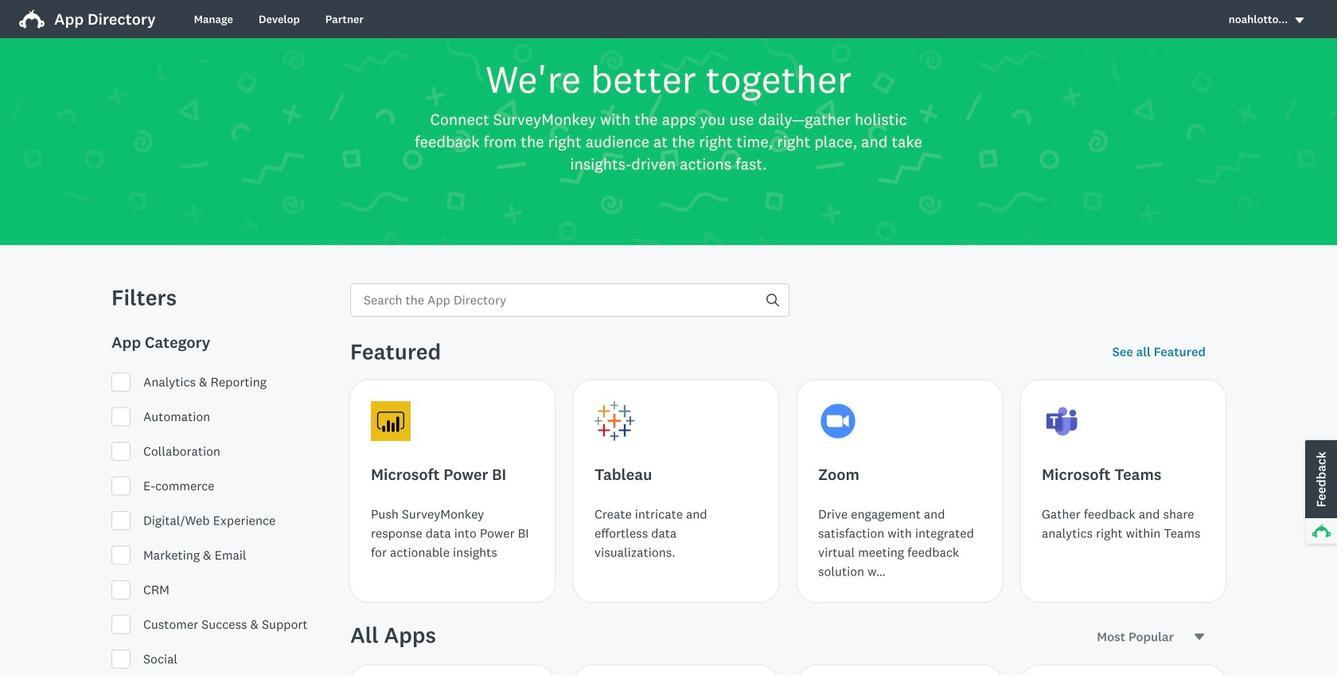 Task type: describe. For each thing, give the bounding box(es) containing it.
1 brand logo image from the top
[[19, 6, 45, 32]]

Search the App Directory text field
[[351, 284, 767, 316]]

microsoft teams image
[[1042, 401, 1082, 441]]



Task type: vqa. For each thing, say whether or not it's contained in the screenshot.
right Products Icon
no



Task type: locate. For each thing, give the bounding box(es) containing it.
zoom image
[[818, 401, 858, 441]]

microsoft power bi image
[[371, 401, 411, 441]]

search image
[[767, 294, 779, 306]]

brand logo image
[[19, 6, 45, 32], [19, 10, 45, 29]]

2 brand logo image from the top
[[19, 10, 45, 29]]

open sort image
[[1193, 631, 1206, 643], [1195, 634, 1204, 640]]

search image
[[767, 294, 779, 306]]

tableau image
[[595, 401, 635, 441]]

dropdown arrow icon image
[[1294, 15, 1306, 26], [1296, 17, 1304, 23]]



